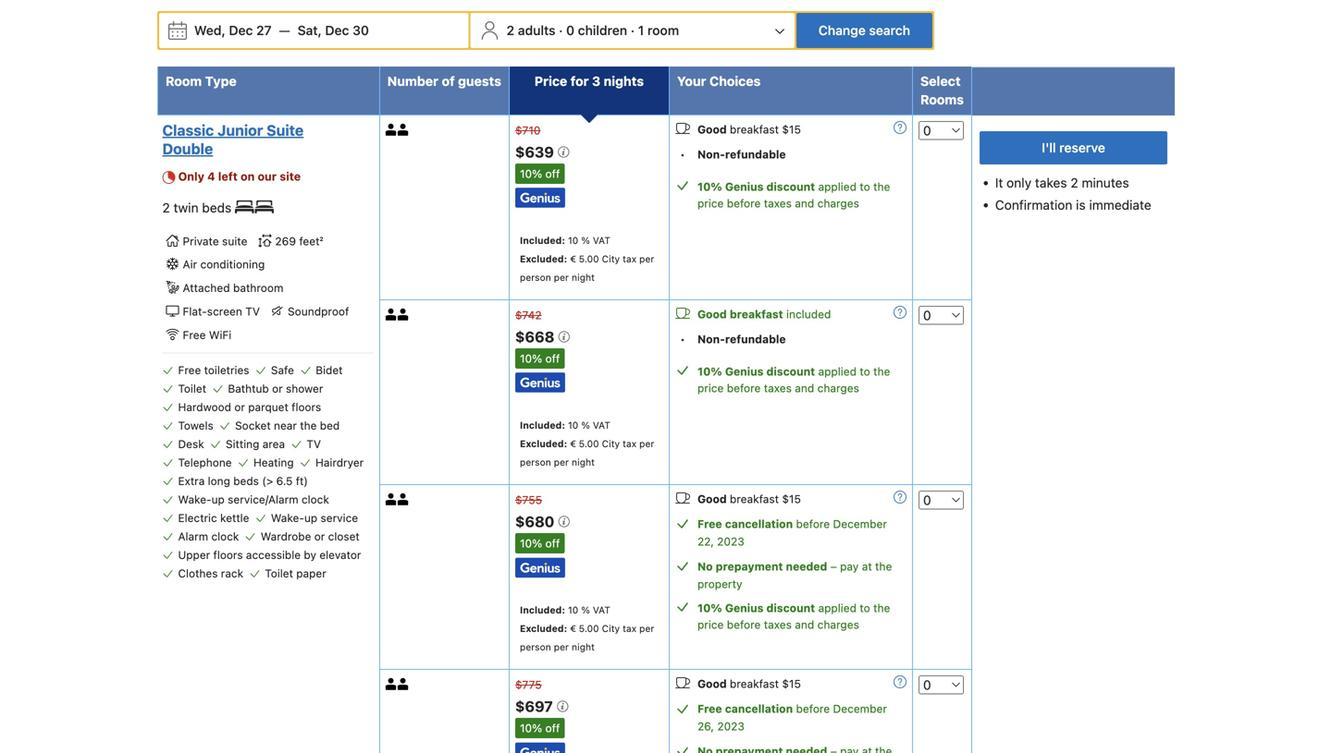Task type: locate. For each thing, give the bounding box(es) containing it.
1 december from the top
[[833, 518, 887, 531]]

clock down kettle
[[211, 530, 239, 543]]

occupancy image
[[386, 124, 398, 136], [398, 124, 410, 136], [386, 309, 398, 321], [398, 309, 410, 321]]

10% off down "$680"
[[520, 537, 560, 550]]

non- down good breakfast included
[[697, 333, 725, 346]]

1 horizontal spatial floors
[[292, 401, 321, 414]]

excluded: for $668
[[520, 438, 567, 450]]

2023 inside before december 26, 2023
[[717, 721, 745, 734]]

1 10 from the top
[[568, 235, 578, 246]]

3 price from the top
[[697, 619, 724, 632]]

2 • from the top
[[680, 333, 685, 346]]

non-refundable
[[697, 148, 786, 161], [697, 333, 786, 346]]

1 vertical spatial applied to the price before taxes and charges
[[697, 365, 890, 395]]

genius for good
[[725, 180, 764, 193]]

non-refundable down good breakfast included
[[697, 333, 786, 346]]

breakfast left included on the right of the page
[[730, 308, 783, 321]]

2 vertical spatial genius
[[725, 602, 764, 615]]

non-refundable for good
[[697, 148, 786, 161]]

€ 5.00 city tax per person per night for $668
[[520, 438, 654, 468]]

0 horizontal spatial dec
[[229, 22, 253, 38]]

2 vertical spatial person
[[520, 642, 551, 653]]

2 inside it only takes 2 minutes confirmation is immediate
[[1071, 175, 1078, 190]]

cancellation for $680
[[725, 518, 793, 531]]

alarm clock
[[178, 530, 239, 543]]

$15
[[782, 123, 801, 136], [782, 493, 801, 506], [782, 678, 801, 691]]

5.00 for $680
[[579, 623, 599, 635]]

0 vertical spatial price
[[697, 197, 724, 210]]

refundable for included
[[725, 333, 786, 346]]

2 included: from the top
[[520, 420, 565, 431]]

0 horizontal spatial wake-
[[178, 493, 211, 506]]

1 vertical spatial beds
[[233, 475, 259, 488]]

hardwood or parquet floors
[[178, 401, 321, 414]]

breakfast down choices
[[730, 123, 779, 136]]

non-refundable down choices
[[697, 148, 786, 161]]

long
[[208, 475, 230, 488]]

wake- up "electric" on the left bottom
[[178, 493, 211, 506]]

2 % from the top
[[581, 420, 590, 431]]

1 horizontal spatial up
[[304, 512, 317, 525]]

price
[[535, 73, 567, 89]]

room
[[648, 22, 679, 38]]

good breakfast $15 down choices
[[697, 123, 801, 136]]

2 vertical spatial €
[[570, 623, 576, 635]]

€ for $668
[[570, 438, 576, 450]]

1 more details on meals and payment options image from the top
[[894, 491, 907, 504]]

2 december from the top
[[833, 703, 887, 716]]

10% off. you're getting a reduced rate because this property is offering a discount.. element down "$680"
[[515, 534, 565, 554]]

3 included: from the top
[[520, 605, 565, 616]]

3 excluded: from the top
[[520, 623, 567, 635]]

2 genius from the top
[[725, 365, 764, 378]]

10% genius discount for good
[[697, 180, 815, 193]]

1 included: from the top
[[520, 235, 565, 246]]

prepayment
[[716, 561, 783, 573]]

guests
[[458, 73, 501, 89]]

· left 1 on the left top of page
[[631, 22, 635, 38]]

1 vertical spatial non-refundable
[[697, 333, 786, 346]]

2 vertical spatial applied
[[818, 602, 857, 615]]

2 vertical spatial discount
[[766, 602, 815, 615]]

0 horizontal spatial ·
[[559, 22, 563, 38]]

2 charges from the top
[[817, 382, 859, 395]]

1 · from the left
[[559, 22, 563, 38]]

person up $755
[[520, 457, 551, 468]]

10 for $680
[[568, 605, 578, 616]]

0 vertical spatial 5.00
[[579, 253, 599, 264]]

5.00 for $639
[[579, 253, 599, 264]]

1 horizontal spatial clock
[[302, 493, 329, 506]]

off down "$680"
[[545, 537, 560, 550]]

1 discount from the top
[[766, 180, 815, 193]]

or down 'safe'
[[272, 382, 283, 395]]

person up $742
[[520, 272, 551, 283]]

person for $680
[[520, 642, 551, 653]]

included: 10 % vat for $639
[[520, 235, 610, 246]]

included: 10 % vat for $668
[[520, 420, 610, 431]]

0 vertical spatial free cancellation
[[697, 518, 793, 531]]

1 $15 from the top
[[782, 123, 801, 136]]

1 price from the top
[[697, 197, 724, 210]]

toiletries
[[204, 364, 249, 377]]

4 10% off. you're getting a reduced rate because this property is offering a discount.. element from the top
[[515, 719, 565, 739]]

1 non-refundable from the top
[[697, 148, 786, 161]]

2 city from the top
[[602, 438, 620, 450]]

toilet down accessible
[[265, 567, 293, 580]]

1 city from the top
[[602, 253, 620, 264]]

charges
[[817, 197, 859, 210], [817, 382, 859, 395], [817, 619, 859, 632]]

• for good
[[680, 148, 685, 161]]

0 vertical spatial charges
[[817, 197, 859, 210]]

room type
[[166, 73, 237, 89]]

excluded: up $755
[[520, 438, 567, 450]]

0 vertical spatial good breakfast $15
[[697, 123, 801, 136]]

1 breakfast from the top
[[730, 123, 779, 136]]

floors up rack at the bottom left of page
[[213, 549, 243, 562]]

0 vertical spatial %
[[581, 235, 590, 246]]

1 applied to the price before taxes and charges from the top
[[697, 180, 890, 210]]

off down "$697"
[[545, 722, 560, 735]]

good breakfast $15 up before december 22, 2023
[[697, 493, 801, 506]]

included:
[[520, 235, 565, 246], [520, 420, 565, 431], [520, 605, 565, 616]]

included
[[786, 308, 831, 321]]

per
[[639, 253, 654, 264], [554, 272, 569, 283], [639, 438, 654, 450], [554, 457, 569, 468], [639, 623, 654, 635], [554, 642, 569, 653]]

1 included: 10 % vat from the top
[[520, 235, 610, 246]]

off down $668
[[545, 352, 560, 365]]

3 good from the top
[[697, 493, 727, 506]]

for
[[571, 73, 589, 89]]

1 vertical spatial and
[[795, 382, 814, 395]]

more details on meals and payment options image
[[894, 491, 907, 504], [894, 676, 907, 689]]

1 vertical spatial more details on meals and payment options image
[[894, 676, 907, 689]]

0 vertical spatial 2023
[[717, 536, 744, 548]]

breakfast for $697
[[730, 678, 779, 691]]

wake-up service/alarm clock
[[178, 493, 329, 506]]

0 vertical spatial beds
[[202, 200, 232, 215]]

room
[[166, 73, 202, 89]]

0 vertical spatial •
[[680, 148, 685, 161]]

2 non-refundable from the top
[[697, 333, 786, 346]]

1 vertical spatial € 5.00 city tax per person per night
[[520, 438, 654, 468]]

3 and from the top
[[795, 619, 814, 632]]

0 horizontal spatial or
[[234, 401, 245, 414]]

applied to the price before taxes and charges for $15
[[697, 180, 890, 210]]

2 discount from the top
[[766, 365, 815, 378]]

% for $680
[[581, 605, 590, 616]]

1 vertical spatial or
[[234, 401, 245, 414]]

wardrobe
[[261, 530, 311, 543]]

2023 right the 26,
[[717, 721, 745, 734]]

2023 inside before december 22, 2023
[[717, 536, 744, 548]]

2 night from the top
[[572, 457, 595, 468]]

1 vertical spatial 2023
[[717, 721, 745, 734]]

more details on meals and payment options image for $697
[[894, 676, 907, 689]]

3 10% off. you're getting a reduced rate because this property is offering a discount.. element from the top
[[515, 534, 565, 554]]

0 vertical spatial december
[[833, 518, 887, 531]]

1 vertical spatial 5.00
[[579, 438, 599, 450]]

dec left 27
[[229, 22, 253, 38]]

1 tax from the top
[[623, 253, 637, 264]]

0 horizontal spatial tv
[[245, 305, 260, 318]]

dec
[[229, 22, 253, 38], [325, 22, 349, 38]]

1 vertical spatial more details on meals and payment options image
[[894, 306, 907, 319]]

wed,
[[194, 22, 226, 38]]

1 vertical spatial 2
[[1071, 175, 1078, 190]]

10% off. you're getting a reduced rate because this property is offering a discount.. element down '$639'
[[515, 164, 565, 184]]

10 for $668
[[568, 420, 578, 431]]

4 good from the top
[[697, 678, 727, 691]]

3 good breakfast $15 from the top
[[697, 678, 801, 691]]

0 vertical spatial included: 10 % vat
[[520, 235, 610, 246]]

2 5.00 from the top
[[579, 438, 599, 450]]

takes
[[1035, 175, 1067, 190]]

2 good breakfast $15 from the top
[[697, 493, 801, 506]]

0 vertical spatial or
[[272, 382, 283, 395]]

1 vertical spatial non-
[[697, 333, 725, 346]]

10% off down $668
[[520, 352, 560, 365]]

1 genius from the top
[[725, 180, 764, 193]]

taxes for included
[[764, 382, 792, 395]]

applied to the price before taxes and charges
[[697, 180, 890, 210], [697, 365, 890, 395], [697, 602, 890, 632]]

or
[[272, 382, 283, 395], [234, 401, 245, 414], [314, 530, 325, 543]]

1 vertical spatial up
[[304, 512, 317, 525]]

2023 for $680
[[717, 536, 744, 548]]

before inside before december 26, 2023
[[796, 703, 830, 716]]

applied to the price before taxes and charges for included
[[697, 365, 890, 395]]

3 charges from the top
[[817, 619, 859, 632]]

0 vertical spatial tax
[[623, 253, 637, 264]]

good breakfast $15 up before december 26, 2023 at bottom right
[[697, 678, 801, 691]]

included: up $755
[[520, 420, 565, 431]]

0 vertical spatial and
[[795, 197, 814, 210]]

1 horizontal spatial wake-
[[271, 512, 304, 525]]

1 vertical spatial taxes
[[764, 382, 792, 395]]

2 tax from the top
[[623, 438, 637, 450]]

10% off for $639
[[520, 167, 560, 180]]

more details on meals and payment options image
[[894, 121, 907, 134], [894, 306, 907, 319]]

included: 10 % vat up $755
[[520, 420, 610, 431]]

% for $668
[[581, 420, 590, 431]]

1 vertical spatial to
[[860, 365, 870, 378]]

4 off from the top
[[545, 722, 560, 735]]

included: up $742
[[520, 235, 565, 246]]

1 vertical spatial free cancellation
[[697, 703, 793, 716]]

before
[[727, 197, 761, 210], [727, 382, 761, 395], [796, 518, 830, 531], [727, 619, 761, 632], [796, 703, 830, 716]]

included: 10 % vat up "$775"
[[520, 605, 610, 616]]

0 horizontal spatial 2
[[162, 200, 170, 215]]

2023 right 22,
[[717, 536, 744, 548]]

1 and from the top
[[795, 197, 814, 210]]

0 vertical spatial refundable
[[725, 148, 786, 161]]

$668
[[515, 328, 558, 346]]

included: for $639
[[520, 235, 565, 246]]

2 good from the top
[[697, 308, 727, 321]]

22,
[[697, 536, 714, 548]]

3 10 from the top
[[568, 605, 578, 616]]

0 horizontal spatial floors
[[213, 549, 243, 562]]

price for good breakfast included
[[697, 382, 724, 395]]

double
[[162, 140, 213, 158]]

2 vertical spatial 2
[[162, 200, 170, 215]]

1 vertical spatial discount
[[766, 365, 815, 378]]

the inside – pay at the property
[[875, 561, 892, 573]]

3 5.00 from the top
[[579, 623, 599, 635]]

air conditioning
[[183, 258, 265, 271]]

2 more details on meals and payment options image from the top
[[894, 306, 907, 319]]

non- for good breakfast included
[[697, 333, 725, 346]]

1 good from the top
[[697, 123, 727, 136]]

classic junior suite double link
[[162, 121, 369, 158]]

1 taxes from the top
[[764, 197, 792, 210]]

or down bathtub
[[234, 401, 245, 414]]

1 cancellation from the top
[[725, 518, 793, 531]]

0 horizontal spatial clock
[[211, 530, 239, 543]]

10% off for $668
[[520, 352, 560, 365]]

1 charges from the top
[[817, 197, 859, 210]]

2 cancellation from the top
[[725, 703, 793, 716]]

extra
[[178, 475, 205, 488]]

1 vertical spatial refundable
[[725, 333, 786, 346]]

0 vertical spatial toilet
[[178, 382, 206, 395]]

free up the 26,
[[697, 703, 722, 716]]

1 vertical spatial good breakfast $15
[[697, 493, 801, 506]]

included: 10 % vat up $742
[[520, 235, 610, 246]]

0 vertical spatial to
[[860, 180, 870, 193]]

or down the wake-up service
[[314, 530, 325, 543]]

included: up "$775"
[[520, 605, 565, 616]]

3 tax from the top
[[623, 623, 637, 635]]

2 $15 from the top
[[782, 493, 801, 506]]

wardrobe or closet
[[261, 530, 360, 543]]

1 non- from the top
[[697, 148, 725, 161]]

no
[[697, 561, 713, 573]]

2 vertical spatial 10
[[568, 605, 578, 616]]

applied
[[818, 180, 857, 193], [818, 365, 857, 378], [818, 602, 857, 615]]

0 vertical spatial non-
[[697, 148, 725, 161]]

2 twin beds
[[162, 200, 235, 215]]

1 vertical spatial price
[[697, 382, 724, 395]]

3 included: 10 % vat from the top
[[520, 605, 610, 616]]

beds
[[202, 200, 232, 215], [233, 475, 259, 488]]

choices
[[709, 73, 761, 89]]

2 applied to the price before taxes and charges from the top
[[697, 365, 890, 395]]

3 10% off from the top
[[520, 537, 560, 550]]

2 inside dropdown button
[[507, 22, 514, 38]]

0 vertical spatial included:
[[520, 235, 565, 246]]

feet²
[[299, 235, 323, 248]]

floors down shower
[[292, 401, 321, 414]]

2 person from the top
[[520, 457, 551, 468]]

1 more details on meals and payment options image from the top
[[894, 121, 907, 134]]

bathtub
[[228, 382, 269, 395]]

non-
[[697, 148, 725, 161], [697, 333, 725, 346]]

2 vertical spatial tax
[[623, 623, 637, 635]]

0 vertical spatial non-refundable
[[697, 148, 786, 161]]

10% genius discount for good breakfast
[[697, 365, 815, 378]]

socket near the bed
[[235, 419, 340, 432]]

search
[[869, 22, 910, 38]]

2 dec from the left
[[325, 22, 349, 38]]

shower
[[286, 382, 323, 395]]

only
[[178, 170, 204, 183]]

2 taxes from the top
[[764, 382, 792, 395]]

2 up is
[[1071, 175, 1078, 190]]

1 off from the top
[[545, 167, 560, 180]]

2 10% genius discount from the top
[[697, 365, 815, 378]]

included: 10 % vat for $680
[[520, 605, 610, 616]]

taxes for $15
[[764, 197, 792, 210]]

10% off down '$639'
[[520, 167, 560, 180]]

€ 5.00 city tax per person per night up $742
[[520, 253, 654, 283]]

1 10% off from the top
[[520, 167, 560, 180]]

clothes rack
[[178, 567, 243, 580]]

service/alarm
[[228, 493, 298, 506]]

0 vertical spatial floors
[[292, 401, 321, 414]]

1 vertical spatial included:
[[520, 420, 565, 431]]

10% off. you're getting a reduced rate because this property is offering a discount.. element down "$697"
[[515, 719, 565, 739]]

1 excluded: from the top
[[520, 253, 567, 264]]

0 vertical spatial night
[[572, 272, 595, 283]]

3 night from the top
[[572, 642, 595, 653]]

3 vat from the top
[[593, 605, 610, 616]]

2 vertical spatial € 5.00 city tax per person per night
[[520, 623, 654, 653]]

no prepayment needed
[[697, 561, 827, 573]]

refundable down choices
[[725, 148, 786, 161]]

2 non- from the top
[[697, 333, 725, 346]]

1 vertical spatial included: 10 % vat
[[520, 420, 610, 431]]

clock up the wake-up service
[[302, 493, 329, 506]]

1 night from the top
[[572, 272, 595, 283]]

property
[[697, 578, 742, 591]]

3 city from the top
[[602, 623, 620, 635]]

3 discount from the top
[[766, 602, 815, 615]]

2 vertical spatial included:
[[520, 605, 565, 616]]

number of guests
[[387, 73, 501, 89]]

3 % from the top
[[581, 605, 590, 616]]

vat
[[593, 235, 610, 246], [593, 420, 610, 431], [593, 605, 610, 616]]

%
[[581, 235, 590, 246], [581, 420, 590, 431], [581, 605, 590, 616]]

€
[[570, 253, 576, 264], [570, 438, 576, 450], [570, 623, 576, 635]]

our
[[258, 170, 277, 183]]

3 off from the top
[[545, 537, 560, 550]]

0 vertical spatial vat
[[593, 235, 610, 246]]

1 person from the top
[[520, 272, 551, 283]]

city for $668
[[602, 438, 620, 450]]

beds up wake-up service/alarm clock
[[233, 475, 259, 488]]

select rooms
[[920, 73, 964, 107]]

kettle
[[220, 512, 249, 525]]

beds for long
[[233, 475, 259, 488]]

up up the wardrobe or closet on the left
[[304, 512, 317, 525]]

december for $680
[[833, 518, 887, 531]]

vat for $639
[[593, 235, 610, 246]]

charges for included
[[817, 382, 859, 395]]

excluded: up "$775"
[[520, 623, 567, 635]]

2 vertical spatial 5.00
[[579, 623, 599, 635]]

change search
[[819, 22, 910, 38]]

1 5.00 from the top
[[579, 253, 599, 264]]

wake- up wardrobe
[[271, 512, 304, 525]]

tv down bathroom
[[245, 305, 260, 318]]

10
[[568, 235, 578, 246], [568, 420, 578, 431], [568, 605, 578, 616]]

hairdryer
[[315, 456, 364, 469]]

0 horizontal spatial toilet
[[178, 382, 206, 395]]

0 vertical spatial person
[[520, 272, 551, 283]]

children
[[578, 22, 627, 38]]

· left the 0
[[559, 22, 563, 38]]

2 and from the top
[[795, 382, 814, 395]]

2 10% off. you're getting a reduced rate because this property is offering a discount.. element from the top
[[515, 349, 565, 369]]

1 free cancellation from the top
[[697, 518, 793, 531]]

person up "$775"
[[520, 642, 551, 653]]

1 to from the top
[[860, 180, 870, 193]]

free left toiletries on the top of page
[[178, 364, 201, 377]]

dec left 30 on the top of page
[[325, 22, 349, 38]]

2 10% off from the top
[[520, 352, 560, 365]]

1 vertical spatial •
[[680, 333, 685, 346]]

1 vertical spatial night
[[572, 457, 595, 468]]

0 vertical spatial € 5.00 city tax per person per night
[[520, 253, 654, 283]]

toilet up hardwood
[[178, 382, 206, 395]]

1 horizontal spatial 2
[[507, 22, 514, 38]]

2 vertical spatial and
[[795, 619, 814, 632]]

good breakfast $15 for $680
[[697, 493, 801, 506]]

free cancellation
[[697, 518, 793, 531], [697, 703, 793, 716]]

0 vertical spatial genius
[[725, 180, 764, 193]]

confirmation
[[995, 197, 1073, 213]]

$755
[[515, 494, 542, 507]]

27
[[256, 22, 272, 38]]

2 to from the top
[[860, 365, 870, 378]]

• for good breakfast
[[680, 333, 685, 346]]

price
[[697, 197, 724, 210], [697, 382, 724, 395], [697, 619, 724, 632]]

free cancellation up prepayment
[[697, 518, 793, 531]]

tax for $639
[[623, 253, 637, 264]]

0 vertical spatial excluded:
[[520, 253, 567, 264]]

2 left 'twin'
[[162, 200, 170, 215]]

it
[[995, 175, 1003, 190]]

closet
[[328, 530, 360, 543]]

2 more details on meals and payment options image from the top
[[894, 676, 907, 689]]

0 horizontal spatial up
[[211, 493, 225, 506]]

december inside before december 26, 2023
[[833, 703, 887, 716]]

10% off. you're getting a reduced rate because this property is offering a discount.. element for $639
[[515, 164, 565, 184]]

2 € from the top
[[570, 438, 576, 450]]

1 vertical spatial 10% genius discount
[[697, 365, 815, 378]]

bed
[[320, 419, 340, 432]]

city for $639
[[602, 253, 620, 264]]

cancellation for $697
[[725, 703, 793, 716]]

breakfast up before december 22, 2023
[[730, 493, 779, 506]]

breakfast up before december 26, 2023 at bottom right
[[730, 678, 779, 691]]

2
[[507, 22, 514, 38], [1071, 175, 1078, 190], [162, 200, 170, 215]]

december inside before december 22, 2023
[[833, 518, 887, 531]]

refundable down good breakfast included
[[725, 333, 786, 346]]

10% off. you're getting a reduced rate because this property is offering a discount.. element down $668
[[515, 349, 565, 369]]

up down long
[[211, 493, 225, 506]]

5.00 for $668
[[579, 438, 599, 450]]

1 applied from the top
[[818, 180, 857, 193]]

2 left adults
[[507, 22, 514, 38]]

applied for good breakfast $15
[[818, 180, 857, 193]]

€ 5.00 city tax per person per night for $680
[[520, 623, 654, 653]]

€ 5.00 city tax per person per night up "$775"
[[520, 623, 654, 653]]

10% off. you're getting a reduced rate because this property is offering a discount.. element
[[515, 164, 565, 184], [515, 349, 565, 369], [515, 534, 565, 554], [515, 719, 565, 739]]

0 vertical spatial discount
[[766, 180, 815, 193]]

2 off from the top
[[545, 352, 560, 365]]

2 vertical spatial to
[[860, 602, 870, 615]]

2 vertical spatial or
[[314, 530, 325, 543]]

excluded: up $742
[[520, 253, 567, 264]]

free cancellation up the 26,
[[697, 703, 793, 716]]

your choices
[[677, 73, 761, 89]]

good breakfast $15 for $697
[[697, 678, 801, 691]]

2 vat from the top
[[593, 420, 610, 431]]

5.00
[[579, 253, 599, 264], [579, 438, 599, 450], [579, 623, 599, 635]]

1 vertical spatial charges
[[817, 382, 859, 395]]

4 breakfast from the top
[[730, 678, 779, 691]]

1 vertical spatial floors
[[213, 549, 243, 562]]

2 2023 from the top
[[717, 721, 745, 734]]

off down '$639'
[[545, 167, 560, 180]]

·
[[559, 22, 563, 38], [631, 22, 635, 38]]

night for $639
[[572, 272, 595, 283]]

2 vertical spatial excluded:
[[520, 623, 567, 635]]

10% off down "$697"
[[520, 722, 560, 735]]

2 free cancellation from the top
[[697, 703, 793, 716]]

€ 5.00 city tax per person per night up $755
[[520, 438, 654, 468]]

2 for 2 twin beds
[[162, 200, 170, 215]]

2 vertical spatial $15
[[782, 678, 801, 691]]

0 vertical spatial 2
[[507, 22, 514, 38]]

paper
[[296, 567, 326, 580]]

0 vertical spatial applied
[[818, 180, 857, 193]]

1 10% genius discount from the top
[[697, 180, 815, 193]]

2 vertical spatial charges
[[817, 619, 859, 632]]

3 $15 from the top
[[782, 678, 801, 691]]

1 • from the top
[[680, 148, 685, 161]]

0 vertical spatial tv
[[245, 305, 260, 318]]

€ for $680
[[570, 623, 576, 635]]

vat for $668
[[593, 420, 610, 431]]

0 vertical spatial €
[[570, 253, 576, 264]]

2 price from the top
[[697, 382, 724, 395]]

1 % from the top
[[581, 235, 590, 246]]

by
[[304, 549, 316, 562]]

or for bathtub
[[272, 382, 283, 395]]

0 vertical spatial more details on meals and payment options image
[[894, 491, 907, 504]]

0 vertical spatial clock
[[302, 493, 329, 506]]

1 vertical spatial wake-
[[271, 512, 304, 525]]

1 vertical spatial city
[[602, 438, 620, 450]]

more details on meals and payment options image for breakfast $15
[[894, 121, 907, 134]]

0 vertical spatial cancellation
[[725, 518, 793, 531]]

1 good breakfast $15 from the top
[[697, 123, 801, 136]]

•
[[680, 148, 685, 161], [680, 333, 685, 346]]

1 vertical spatial applied
[[818, 365, 857, 378]]

2 excluded: from the top
[[520, 438, 567, 450]]

beds right 'twin'
[[202, 200, 232, 215]]

night
[[572, 272, 595, 283], [572, 457, 595, 468], [572, 642, 595, 653]]

3
[[592, 73, 601, 89]]

1 horizontal spatial or
[[272, 382, 283, 395]]

vat for $680
[[593, 605, 610, 616]]

discount
[[766, 180, 815, 193], [766, 365, 815, 378], [766, 602, 815, 615]]

non- down your choices
[[697, 148, 725, 161]]

tv down bed
[[307, 438, 321, 451]]

3 € from the top
[[570, 623, 576, 635]]

occupancy image
[[386, 494, 398, 506], [398, 494, 410, 506], [386, 679, 398, 691], [398, 679, 410, 691]]

and
[[795, 197, 814, 210], [795, 382, 814, 395], [795, 619, 814, 632]]

wake- for wake-up service/alarm clock
[[178, 493, 211, 506]]



Task type: describe. For each thing, give the bounding box(es) containing it.
attached bathroom
[[183, 282, 283, 295]]

extra long beds (> 6.5 ft)
[[178, 475, 308, 488]]

free down "flat-"
[[183, 329, 206, 342]]

non- for good breakfast $15
[[697, 148, 725, 161]]

—
[[279, 22, 290, 38]]

–
[[830, 561, 837, 573]]

more details on meals and payment options image for $680
[[894, 491, 907, 504]]

excluded: for $639
[[520, 253, 567, 264]]

3 10% genius discount from the top
[[697, 602, 815, 615]]

and for $15
[[795, 197, 814, 210]]

air
[[183, 258, 197, 271]]

discount for included
[[766, 365, 815, 378]]

discount for $15
[[766, 180, 815, 193]]

free cancellation for $680
[[697, 518, 793, 531]]

number
[[387, 73, 439, 89]]

free cancellation for $697
[[697, 703, 793, 716]]

genius for good breakfast
[[725, 365, 764, 378]]

rooms
[[920, 92, 964, 107]]

minutes
[[1082, 175, 1129, 190]]

non-refundable for good breakfast
[[697, 333, 786, 346]]

2023 for $697
[[717, 721, 745, 734]]

€ 5.00 city tax per person per night for $639
[[520, 253, 654, 283]]

or for wardrobe
[[314, 530, 325, 543]]

good for $668
[[697, 308, 727, 321]]

night for $668
[[572, 457, 595, 468]]

charges for breakfast $15
[[817, 197, 859, 210]]

2 adults · 0 children · 1 room
[[507, 22, 679, 38]]

accessible
[[246, 549, 301, 562]]

free up 22,
[[697, 518, 722, 531]]

attached
[[183, 282, 230, 295]]

ft)
[[296, 475, 308, 488]]

parquet
[[248, 401, 288, 414]]

at
[[862, 561, 872, 573]]

before december 26, 2023
[[697, 703, 887, 734]]

26,
[[697, 721, 714, 734]]

3 applied to the price before taxes and charges from the top
[[697, 602, 890, 632]]

off for $680
[[545, 537, 560, 550]]

included: for $668
[[520, 420, 565, 431]]

2 for 2 adults · 0 children · 1 room
[[507, 22, 514, 38]]

free toiletries
[[178, 364, 249, 377]]

applied for good breakfast included
[[818, 365, 857, 378]]

sitting
[[226, 438, 259, 451]]

(>
[[262, 475, 273, 488]]

€ for $639
[[570, 253, 576, 264]]

your
[[677, 73, 706, 89]]

night for $680
[[572, 642, 595, 653]]

10% off for $680
[[520, 537, 560, 550]]

1
[[638, 22, 644, 38]]

breakfast for $680
[[730, 493, 779, 506]]

2 adults · 0 children · 1 room button
[[472, 13, 793, 48]]

city for $680
[[602, 623, 620, 635]]

flat-screen tv
[[183, 305, 260, 318]]

wifi
[[209, 329, 232, 342]]

or for hardwood
[[234, 401, 245, 414]]

tax for $680
[[623, 623, 637, 635]]

only 4 left on our site
[[178, 170, 301, 183]]

free wifi
[[183, 329, 232, 342]]

private
[[183, 235, 219, 248]]

269
[[275, 235, 296, 248]]

off for $668
[[545, 352, 560, 365]]

1 vertical spatial clock
[[211, 530, 239, 543]]

beds for twin
[[202, 200, 232, 215]]

3 to from the top
[[860, 602, 870, 615]]

refundable for breakfast $15
[[725, 148, 786, 161]]

toilet paper
[[265, 567, 326, 580]]

select
[[920, 73, 961, 89]]

electric kettle
[[178, 512, 249, 525]]

$639
[[515, 143, 558, 161]]

30
[[353, 22, 369, 38]]

soundproof
[[288, 305, 349, 318]]

of
[[442, 73, 455, 89]]

$15 for $697
[[782, 678, 801, 691]]

wake- for wake-up service
[[271, 512, 304, 525]]

bidet
[[316, 364, 343, 377]]

junior
[[217, 121, 263, 139]]

only
[[1007, 175, 1032, 190]]

hardwood
[[178, 401, 231, 414]]

december for $697
[[833, 703, 887, 716]]

10% off. you're getting a reduced rate because this property is offering a discount.. element for $697
[[515, 719, 565, 739]]

service
[[321, 512, 358, 525]]

good for $680
[[697, 493, 727, 506]]

towels
[[178, 419, 213, 432]]

before inside before december 22, 2023
[[796, 518, 830, 531]]

3 taxes from the top
[[764, 619, 792, 632]]

to for good breakfast $15
[[860, 180, 870, 193]]

included: for $680
[[520, 605, 565, 616]]

screen
[[207, 305, 242, 318]]

up for service/alarm
[[211, 493, 225, 506]]

% for $639
[[581, 235, 590, 246]]

i'll reserve
[[1042, 140, 1105, 155]]

safe
[[271, 364, 294, 377]]

twin
[[174, 200, 198, 215]]

– pay at the property
[[697, 561, 892, 591]]

upper floors accessible by elevator
[[178, 549, 361, 562]]

and for included
[[795, 382, 814, 395]]

10% off. you're getting a reduced rate because this property is offering a discount.. element for $680
[[515, 534, 565, 554]]

near
[[274, 419, 297, 432]]

2 · from the left
[[631, 22, 635, 38]]

area
[[262, 438, 285, 451]]

to for good breakfast included
[[860, 365, 870, 378]]

heating
[[253, 456, 294, 469]]

breakfast for $668
[[730, 308, 783, 321]]

1 dec from the left
[[229, 22, 253, 38]]

sitting area
[[226, 438, 285, 451]]

269 feet²
[[275, 235, 323, 248]]

change
[[819, 22, 866, 38]]

3 genius from the top
[[725, 602, 764, 615]]

excluded: for $680
[[520, 623, 567, 635]]

type
[[205, 73, 237, 89]]

toilet for toilet
[[178, 382, 206, 395]]

site
[[280, 170, 301, 183]]

3 applied from the top
[[818, 602, 857, 615]]

off for $697
[[545, 722, 560, 735]]

tax for $668
[[623, 438, 637, 450]]

more details on meals and payment options image for included
[[894, 306, 907, 319]]

1 vertical spatial tv
[[307, 438, 321, 451]]

classic
[[162, 121, 214, 139]]

10 for $639
[[568, 235, 578, 246]]

toilet for toilet paper
[[265, 567, 293, 580]]

it only takes 2 minutes confirmation is immediate
[[995, 175, 1151, 213]]

up for service
[[304, 512, 317, 525]]

good for $697
[[697, 678, 727, 691]]

i'll reserve button
[[980, 131, 1167, 165]]

private suite
[[183, 235, 247, 248]]

suite
[[222, 235, 247, 248]]

flat-
[[183, 305, 207, 318]]

rack
[[221, 567, 243, 580]]

left
[[218, 170, 238, 183]]

6.5
[[276, 475, 293, 488]]

person for $639
[[520, 272, 551, 283]]

$15 for $680
[[782, 493, 801, 506]]

before december 22, 2023
[[697, 518, 887, 548]]

wake-up service
[[271, 512, 358, 525]]

4
[[207, 170, 215, 183]]

price for good breakfast $15
[[697, 197, 724, 210]]

conditioning
[[200, 258, 265, 271]]

10% off for $697
[[520, 722, 560, 735]]

pay
[[840, 561, 859, 573]]

10% off. you're getting a reduced rate because this property is offering a discount.. element for $668
[[515, 349, 565, 369]]

off for $639
[[545, 167, 560, 180]]

change search button
[[796, 13, 933, 48]]

good breakfast included
[[697, 308, 831, 321]]

person for $668
[[520, 457, 551, 468]]

wed, dec 27 button
[[187, 14, 279, 47]]

sat, dec 30 button
[[290, 14, 376, 47]]



Task type: vqa. For each thing, say whether or not it's contained in the screenshot.
first Charges from the top of the page
yes



